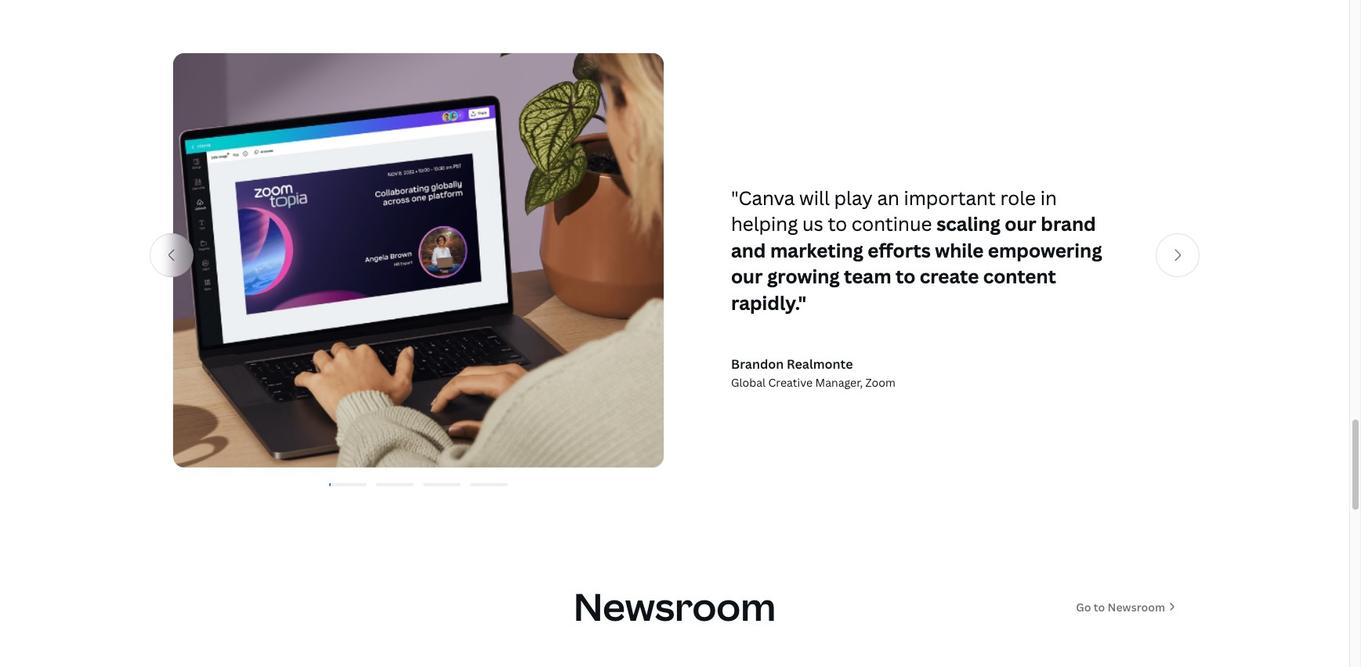 Task type: describe. For each thing, give the bounding box(es) containing it.
scaling our brand and marketing efforts while empowering our growing team to create content rapidly."
[[731, 211, 1102, 316]]

scaling
[[937, 211, 1001, 237]]

0 horizontal spatial newsroom
[[574, 582, 776, 633]]

team
[[844, 264, 892, 290]]

important
[[904, 185, 996, 211]]

creative
[[768, 375, 813, 390]]

an
[[877, 185, 900, 211]]

brandon
[[731, 355, 784, 373]]

in
[[1041, 185, 1057, 211]]

content
[[983, 264, 1056, 290]]

zoom
[[866, 375, 896, 390]]

go to newsroom
[[1076, 600, 1165, 615]]

helping
[[731, 211, 798, 237]]

while
[[935, 237, 984, 263]]

global
[[731, 375, 766, 390]]

"canva will play an important role in helping us to continue
[[731, 185, 1057, 237]]

go to newsroom link
[[1076, 599, 1178, 616]]

will
[[800, 185, 830, 211]]

0 horizontal spatial our
[[731, 264, 763, 290]]

growing
[[767, 264, 840, 290]]



Task type: vqa. For each thing, say whether or not it's contained in the screenshot.
a associated with design
no



Task type: locate. For each thing, give the bounding box(es) containing it.
"canva
[[731, 185, 795, 211]]

empowering
[[988, 237, 1102, 263]]

our down role
[[1005, 211, 1037, 237]]

to down 'efforts'
[[896, 264, 916, 290]]

0 vertical spatial to
[[828, 211, 847, 237]]

to inside "canva will play an important role in helping us to continue
[[828, 211, 847, 237]]

role
[[1000, 185, 1036, 211]]

1 horizontal spatial to
[[896, 264, 916, 290]]

brandon realmonte global creative manager, zoom
[[731, 355, 896, 390]]

realmonte
[[787, 355, 853, 373]]

1 horizontal spatial newsroom
[[1108, 600, 1165, 615]]

and
[[731, 237, 766, 263]]

1 horizontal spatial our
[[1005, 211, 1037, 237]]

to
[[828, 211, 847, 237], [896, 264, 916, 290], [1094, 600, 1105, 615]]

us
[[803, 211, 824, 237]]

to inside scaling our brand and marketing efforts while empowering our growing team to create content rapidly."
[[896, 264, 916, 290]]

efforts
[[868, 237, 931, 263]]

our
[[1005, 211, 1037, 237], [731, 264, 763, 290]]

newsroom
[[574, 582, 776, 633], [1108, 600, 1165, 615]]

2 horizontal spatial to
[[1094, 600, 1105, 615]]

play
[[834, 185, 873, 211]]

marketing
[[770, 237, 864, 263]]

go
[[1076, 600, 1091, 615]]

to right "us" at top
[[828, 211, 847, 237]]

manager,
[[816, 375, 863, 390]]

0 horizontal spatial to
[[828, 211, 847, 237]]

create
[[920, 264, 979, 290]]

continue
[[852, 211, 932, 237]]

1 vertical spatial our
[[731, 264, 763, 290]]

our down and
[[731, 264, 763, 290]]

2 vertical spatial to
[[1094, 600, 1105, 615]]

rapidly."
[[731, 290, 807, 316]]

1 vertical spatial to
[[896, 264, 916, 290]]

to right go
[[1094, 600, 1105, 615]]

0 vertical spatial our
[[1005, 211, 1037, 237]]

brand
[[1041, 211, 1096, 237]]



